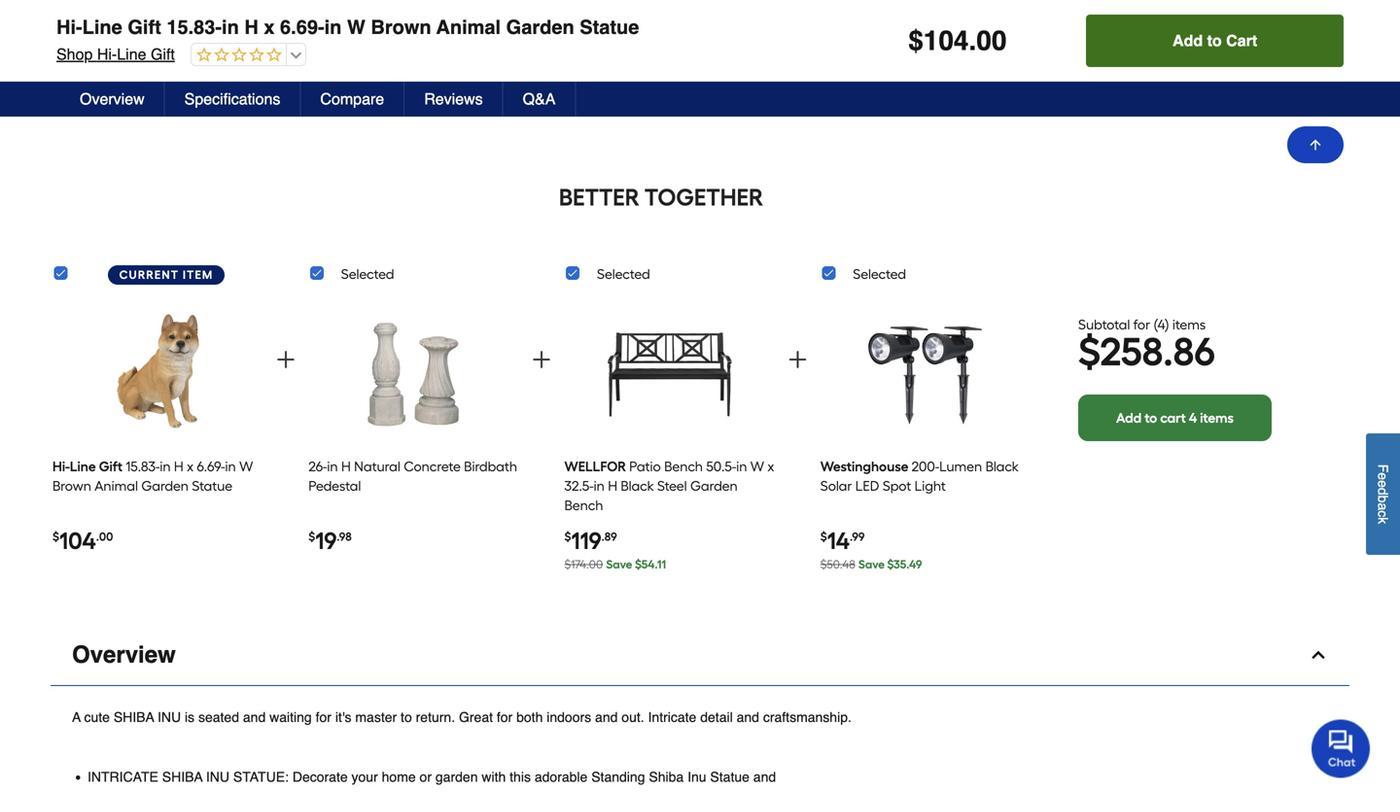Task type: describe. For each thing, give the bounding box(es) containing it.
inu
[[688, 770, 707, 785]]

1 e from the top
[[1376, 473, 1391, 480]]

patio bench 50.5-in w x 32.5-in h black steel garden bench
[[565, 459, 775, 514]]

6.69- inside 15.83-in h x 6.69-in w brown animal garden statue
[[197, 459, 225, 475]]

159 list item
[[1142, 0, 1317, 131]]

intricate shiba inu statue: decorate your home or garden with this adorable standing shiba inu statue and create an inviting ambiance of nature in your home
[[88, 770, 776, 791]]

35.49
[[894, 558, 922, 572]]

gift for hi-line gift
[[99, 459, 123, 475]]

create
[[88, 789, 125, 791]]

$ for $ 104 .00
[[53, 530, 59, 544]]

.00 for 134
[[95, 29, 112, 43]]

$ 19 .98
[[309, 527, 352, 555]]

and inside intricate shiba inu statue: decorate your home or garden with this adorable standing shiba inu statue and create an inviting ambiance of nature in your home
[[754, 770, 776, 785]]

54.11
[[642, 558, 666, 572]]

.98
[[337, 530, 352, 544]]

add to cart link for 37 list item at left top
[[267, 89, 442, 131]]

craftsmanship.
[[763, 710, 852, 726]]

undefined 26-in h natural concrete birdbath pedestal image
[[351, 301, 477, 443]]

an
[[129, 789, 144, 791]]

.00 for 214
[[966, 29, 984, 43]]

reviews button
[[405, 82, 504, 117]]

1 horizontal spatial animal
[[437, 16, 501, 38]]

134
[[59, 26, 95, 55]]

b
[[1376, 496, 1391, 503]]

decorate
[[293, 770, 348, 785]]

shop hi-line gift
[[56, 45, 175, 63]]

$ for $ 37 .59
[[270, 29, 277, 43]]

for inside subtotal for ( 4 ) items $ 258 .86
[[1134, 316, 1151, 333]]

selected for 119
[[597, 266, 650, 283]]

compare button
[[301, 82, 405, 117]]

add to cart button
[[1087, 15, 1344, 67]]

w inside 15.83-in h x 6.69-in w brown animal garden statue
[[239, 459, 253, 475]]

$ 37 .59
[[270, 26, 317, 55]]

26-in h natural concrete birdbath pedestal link
[[309, 459, 517, 495]]

x inside 15.83-in h x 6.69-in w brown animal garden statue
[[187, 459, 194, 475]]

50.5-
[[706, 459, 737, 475]]

119 list item
[[565, 294, 775, 583]]

plus image for hi-line gift
[[274, 348, 298, 372]]

specifications button
[[165, 82, 301, 117]]

0 vertical spatial overview button
[[60, 82, 165, 117]]

intricate
[[88, 770, 158, 785]]

14
[[827, 527, 850, 555]]

1 vertical spatial bench
[[565, 498, 603, 514]]

shiba
[[649, 770, 684, 785]]

items inside subtotal for ( 4 ) items $ 258 .86
[[1173, 316, 1206, 333]]

14 list item
[[821, 294, 1031, 583]]

cute
[[84, 710, 110, 726]]

q&a
[[523, 90, 556, 108]]

200-
[[912, 459, 940, 475]]

save for 14
[[859, 558, 885, 572]]

better
[[559, 183, 640, 212]]

add inside button
[[1173, 32, 1203, 50]]

subtotal
[[1079, 316, 1131, 333]]

ambiance
[[194, 789, 253, 791]]

add inside 37 list item
[[286, 91, 311, 108]]

indoors
[[547, 710, 592, 726]]

f e e d b a c k button
[[1367, 434, 1401, 555]]

in inside intricate shiba inu statue: decorate your home or garden with this adorable standing shiba inu statue and create an inviting ambiance of nature in your home
[[315, 789, 325, 791]]

item
[[183, 268, 213, 282]]

standing
[[592, 770, 645, 785]]

inu inside intricate shiba inu statue: decorate your home or garden with this adorable standing shiba inu statue and create an inviting ambiance of nature in your home
[[206, 770, 230, 785]]

k
[[1376, 518, 1391, 524]]

104 list item
[[53, 294, 263, 583]]

gift for hi-line gift 15.83-in h x 6.69-in w brown animal garden statue
[[128, 16, 161, 38]]

x inside patio bench 50.5-in w x 32.5-in h black steel garden bench
[[768, 459, 775, 475]]

1 vertical spatial overview button
[[51, 625, 1350, 687]]

$ 214 .00
[[924, 26, 984, 55]]

$ 14 .99
[[821, 527, 865, 555]]

$ inside subtotal for ( 4 ) items $ 258 .86
[[1079, 329, 1100, 375]]

$ for $ 14 .99
[[821, 530, 827, 544]]

1 horizontal spatial x
[[264, 16, 275, 38]]

line for hi-line gift
[[70, 459, 96, 475]]

to inside 83 list item
[[532, 91, 545, 108]]

add to cart inside 37 list item
[[286, 91, 359, 108]]

selected for 14
[[853, 266, 906, 283]]

$ 104 . 00
[[909, 25, 1007, 56]]

better together
[[559, 183, 764, 212]]

19
[[315, 527, 337, 555]]

pedestal
[[309, 478, 361, 495]]

.49
[[520, 29, 536, 43]]

wellfor
[[565, 459, 626, 475]]

spot
[[883, 478, 912, 495]]

plus image for wellfor
[[786, 348, 810, 372]]

(
[[1154, 316, 1158, 333]]

$ for $ 19 .98
[[309, 530, 315, 544]]

15.83- inside 15.83-in h x 6.69-in w brown animal garden statue
[[126, 459, 160, 475]]

with
[[482, 770, 506, 785]]

$ for $ 134 .00
[[53, 29, 59, 43]]

subtotal for ( 4 ) items $ 258 .86
[[1079, 316, 1216, 375]]

00
[[977, 25, 1007, 56]]

plus image inside add to cart link
[[267, 91, 283, 107]]

200-lumen black solar led spot light
[[821, 459, 1019, 495]]

black inside 200-lumen black solar led spot light
[[986, 459, 1019, 475]]

and right seated on the left bottom of the page
[[243, 710, 266, 726]]

1 horizontal spatial for
[[497, 710, 513, 726]]

159
[[1149, 26, 1182, 55]]

compare
[[320, 90, 384, 108]]

to inside add to cart button
[[1208, 32, 1222, 50]]

chevron up image
[[1309, 646, 1329, 665]]

add inside 83 list item
[[504, 91, 529, 108]]

plus image
[[485, 91, 501, 107]]

c
[[1376, 511, 1391, 518]]

of
[[257, 789, 268, 791]]

$ 134 .00
[[53, 26, 112, 55]]

119
[[571, 527, 602, 555]]

$50.48 save $ 35.49
[[821, 558, 922, 572]]

garden
[[436, 770, 478, 785]]

westinghouse
[[821, 459, 909, 475]]

a
[[1376, 503, 1391, 511]]

this
[[510, 770, 531, 785]]

inviting
[[148, 789, 190, 791]]

and right detail at right bottom
[[737, 710, 760, 726]]

4 for subtotal for ( 4 ) items $ 258 .86
[[1158, 316, 1166, 333]]

159 .00
[[1149, 26, 1199, 55]]

master
[[355, 710, 397, 726]]

104 for .00
[[59, 527, 96, 555]]

d
[[1376, 488, 1391, 496]]

83
[[495, 26, 520, 55]]

83 list item
[[485, 0, 663, 131]]

.86
[[1164, 329, 1216, 375]]

shiba inside intricate shiba inu statue: decorate your home or garden with this adorable standing shiba inu statue and create an inviting ambiance of nature in your home
[[162, 770, 203, 785]]

$ for $ 104 . 00
[[909, 25, 924, 56]]

w inside patio bench 50.5-in w x 32.5-in h black steel garden bench
[[751, 459, 765, 475]]

f e e d b a c k
[[1376, 465, 1391, 524]]

add to cart link for 83 list item
[[485, 89, 659, 131]]

$ for $ 119 .89
[[565, 530, 571, 544]]

15.83-in h x 6.69-in w brown animal garden statue
[[53, 459, 253, 495]]

.00 for 104
[[96, 530, 113, 544]]

1 vertical spatial hi-
[[97, 45, 117, 63]]

$ right the $174.00
[[635, 558, 642, 572]]

return.
[[416, 710, 455, 726]]

in inside 26-in h natural concrete birdbath pedestal
[[327, 459, 338, 475]]

)
[[1166, 316, 1170, 333]]

to inside 134 list item
[[97, 91, 109, 108]]

to inside 37 list item
[[314, 91, 327, 108]]



Task type: locate. For each thing, give the bounding box(es) containing it.
$ inside $ 104 .00
[[53, 530, 59, 544]]

0 horizontal spatial 4
[[1158, 316, 1166, 333]]

h inside 15.83-in h x 6.69-in w brown animal garden statue
[[174, 459, 184, 475]]

0 vertical spatial your
[[352, 770, 378, 785]]

f
[[1376, 465, 1391, 473]]

hi- up the shop
[[56, 16, 82, 38]]

1 vertical spatial home
[[359, 789, 393, 791]]

line up shop hi-line gift
[[82, 16, 122, 38]]

1 vertical spatial 15.83-
[[126, 459, 160, 475]]

0 horizontal spatial animal
[[95, 478, 138, 495]]

0 vertical spatial animal
[[437, 16, 501, 38]]

brown inside 15.83-in h x 6.69-in w brown animal garden statue
[[53, 478, 91, 495]]

1 horizontal spatial statue
[[580, 16, 639, 38]]

save for 119
[[606, 558, 633, 572]]

.
[[969, 25, 977, 56]]

bench
[[664, 459, 703, 475], [565, 498, 603, 514]]

0 horizontal spatial for
[[316, 710, 332, 726]]

for left (
[[1134, 316, 1151, 333]]

1 horizontal spatial bench
[[664, 459, 703, 475]]

$174.00
[[565, 558, 603, 572]]

2 vertical spatial statue
[[710, 770, 750, 785]]

to right plus icon
[[532, 91, 545, 108]]

0 horizontal spatial black
[[621, 478, 654, 495]]

add to cart link down .49 on the left top of the page
[[485, 89, 659, 131]]

1 horizontal spatial brown
[[371, 16, 431, 38]]

line inside "104" list item
[[70, 459, 96, 475]]

home left or
[[382, 770, 416, 785]]

black inside patio bench 50.5-in w x 32.5-in h black steel garden bench
[[621, 478, 654, 495]]

0 horizontal spatial w
[[239, 459, 253, 475]]

both
[[517, 710, 543, 726]]

1 vertical spatial black
[[621, 478, 654, 495]]

0 horizontal spatial bench
[[565, 498, 603, 514]]

and left out.
[[595, 710, 618, 726]]

0 vertical spatial items
[[1173, 316, 1206, 333]]

1 vertical spatial 4
[[1189, 410, 1197, 426]]

brown
[[371, 16, 431, 38], [53, 478, 91, 495]]

save down .99
[[859, 558, 885, 572]]

$ down hi-line gift
[[53, 530, 59, 544]]

2 vertical spatial line
[[70, 459, 96, 475]]

w
[[347, 16, 366, 38], [239, 459, 253, 475], [751, 459, 765, 475]]

104 inside list item
[[59, 527, 96, 555]]

$ left .98
[[309, 530, 315, 544]]

bench down 32.5-
[[565, 498, 603, 514]]

1 vertical spatial inu
[[206, 770, 230, 785]]

inu up ambiance
[[206, 770, 230, 785]]

line right $ 134 .00
[[117, 45, 146, 63]]

add to cart link inside 37 list item
[[267, 89, 442, 131]]

$ up the $54.48
[[270, 29, 277, 43]]

$ right $50.48
[[888, 558, 894, 572]]

birdbath
[[464, 459, 517, 475]]

$ left 214
[[909, 25, 924, 56]]

104
[[924, 25, 969, 56], [59, 527, 96, 555]]

2 horizontal spatial for
[[1134, 316, 1151, 333]]

2 selected from the left
[[597, 266, 650, 283]]

1 vertical spatial shiba
[[162, 770, 203, 785]]

214 list item
[[924, 0, 1099, 131]]

1 vertical spatial 104
[[59, 527, 96, 555]]

add to cart 4 items link
[[1079, 395, 1272, 441]]

statue inside 15.83-in h x 6.69-in w brown animal garden statue
[[192, 478, 233, 495]]

0 horizontal spatial brown
[[53, 478, 91, 495]]

line
[[82, 16, 122, 38], [117, 45, 146, 63], [70, 459, 96, 475]]

your right the decorate
[[352, 770, 378, 785]]

0 vertical spatial 6.69-
[[280, 16, 325, 38]]

$ up the shop
[[53, 29, 59, 43]]

3 selected from the left
[[853, 266, 906, 283]]

2 save from the left
[[859, 558, 885, 572]]

26-
[[309, 459, 327, 475]]

hi- inside "104" list item
[[53, 459, 70, 475]]

cart inside 37 list item
[[330, 91, 359, 108]]

hi- for hi-line gift
[[53, 459, 70, 475]]

0 vertical spatial shiba
[[114, 710, 154, 726]]

$ up $50.48
[[821, 530, 827, 544]]

0 vertical spatial brown
[[371, 16, 431, 38]]

.00 inside $ 214 .00
[[966, 29, 984, 43]]

w right 50.5- on the right bottom of page
[[751, 459, 765, 475]]

line for hi-line gift 15.83-in h x 6.69-in w brown animal garden statue
[[82, 16, 122, 38]]

214
[[931, 26, 966, 55]]

concrete
[[404, 459, 461, 475]]

$54.48
[[270, 58, 305, 72]]

$ 104 .00
[[53, 527, 113, 555]]

104 for .
[[924, 25, 969, 56]]

overview
[[80, 90, 145, 108], [72, 642, 176, 669]]

e up b
[[1376, 480, 1391, 488]]

1 horizontal spatial inu
[[206, 770, 230, 785]]

1 horizontal spatial black
[[986, 459, 1019, 475]]

add to cart link
[[53, 89, 224, 131], [267, 89, 442, 131], [485, 89, 659, 131]]

2 horizontal spatial w
[[751, 459, 765, 475]]

0 horizontal spatial 104
[[59, 527, 96, 555]]

great
[[459, 710, 493, 726]]

it's
[[335, 710, 352, 726]]

1 vertical spatial your
[[329, 789, 356, 791]]

1 vertical spatial items
[[1200, 410, 1234, 426]]

1 horizontal spatial shiba
[[162, 770, 203, 785]]

0 horizontal spatial save
[[606, 558, 633, 572]]

h
[[244, 16, 259, 38], [174, 459, 184, 475], [341, 459, 351, 475], [608, 478, 618, 495]]

specifications
[[184, 90, 281, 108]]

reviews
[[424, 90, 483, 108]]

add to cart link for 134 list item at the left of the page
[[53, 89, 224, 131]]

cart inside 83 list item
[[548, 91, 576, 108]]

overview down shop hi-line gift
[[80, 90, 145, 108]]

0 vertical spatial overview
[[80, 90, 145, 108]]

1 horizontal spatial 104
[[924, 25, 969, 56]]

inu
[[158, 710, 181, 726], [206, 770, 230, 785]]

2 add to cart link from the left
[[267, 89, 442, 131]]

inu left is at left
[[158, 710, 181, 726]]

plus image for 26-in h natural concrete birdbath pedestal
[[530, 348, 554, 372]]

lumen
[[940, 459, 983, 475]]

$ inside $ 37 .59
[[270, 29, 277, 43]]

westinghouse 200-lumen black solar led spot light image
[[863, 301, 989, 443]]

0 vertical spatial inu
[[158, 710, 181, 726]]

for left both
[[497, 710, 513, 726]]

2 horizontal spatial selected
[[853, 266, 906, 283]]

add to cart link inside 134 list item
[[53, 89, 224, 131]]

0 horizontal spatial shiba
[[114, 710, 154, 726]]

2 vertical spatial gift
[[99, 459, 123, 475]]

items right )
[[1173, 316, 1206, 333]]

0 vertical spatial 104
[[924, 25, 969, 56]]

1 selected from the left
[[341, 266, 394, 283]]

statue:
[[233, 770, 289, 785]]

save
[[606, 558, 633, 572], [859, 558, 885, 572]]

$ left .
[[924, 29, 931, 43]]

26-in h natural concrete birdbath pedestal
[[309, 459, 517, 495]]

0 horizontal spatial x
[[187, 459, 194, 475]]

for
[[1134, 316, 1151, 333], [316, 710, 332, 726], [497, 710, 513, 726]]

h right hi-line gift
[[174, 459, 184, 475]]

overview button down shop hi-line gift
[[60, 82, 165, 117]]

shiba up inviting
[[162, 770, 203, 785]]

$ for $ 214 .00
[[924, 29, 931, 43]]

0 horizontal spatial garden
[[141, 478, 189, 495]]

hi- up $ 104 .00
[[53, 459, 70, 475]]

$ inside the $ 19 .98
[[309, 530, 315, 544]]

your down the decorate
[[329, 789, 356, 791]]

.00 inside $ 134 .00
[[95, 29, 112, 43]]

.00 inside $ 104 .00
[[96, 530, 113, 544]]

0 vertical spatial bench
[[664, 459, 703, 475]]

0 vertical spatial statue
[[580, 16, 639, 38]]

.99
[[850, 530, 865, 544]]

overview button up detail at right bottom
[[51, 625, 1350, 687]]

1 vertical spatial line
[[117, 45, 146, 63]]

$ inside $ 134 .00
[[53, 29, 59, 43]]

104 left 00
[[924, 25, 969, 56]]

animal inside 15.83-in h x 6.69-in w brown animal garden statue
[[95, 478, 138, 495]]

shop
[[56, 45, 93, 63]]

4 inside add to cart 4 items link
[[1189, 410, 1197, 426]]

15.83- up zero stars image
[[167, 16, 222, 38]]

0 vertical spatial black
[[986, 459, 1019, 475]]

hi-line gift 15.83-in h x 6.69-in w brown animal garden statue
[[56, 16, 639, 38]]

2 vertical spatial hi-
[[53, 459, 70, 475]]

animal down hi-line gift
[[95, 478, 138, 495]]

line up $ 104 .00
[[70, 459, 96, 475]]

to right 159 .00
[[1208, 32, 1222, 50]]

0 horizontal spatial 15.83-
[[126, 459, 160, 475]]

detail
[[701, 710, 733, 726]]

hi-
[[56, 16, 82, 38], [97, 45, 117, 63], [53, 459, 70, 475]]

add inside 134 list item
[[68, 91, 94, 108]]

4 inside subtotal for ( 4 ) items $ 258 .86
[[1158, 316, 1166, 333]]

light
[[915, 478, 946, 495]]

intricate
[[648, 710, 697, 726]]

out.
[[622, 710, 645, 726]]

garden inside patio bench 50.5-in w x 32.5-in h black steel garden bench
[[691, 478, 738, 495]]

0 vertical spatial line
[[82, 16, 122, 38]]

garden inside 15.83-in h x 6.69-in w brown animal garden statue
[[141, 478, 189, 495]]

0 vertical spatial 4
[[1158, 316, 1166, 333]]

wellfor patio bench 50.5-in w x 32.5-in h black steel garden bench image
[[607, 301, 733, 443]]

1 vertical spatial gift
[[151, 45, 175, 63]]

steel
[[658, 478, 687, 495]]

$174.00 save $ 54.11
[[565, 558, 666, 572]]

gift inside "104" list item
[[99, 459, 123, 475]]

19 list item
[[309, 294, 519, 583]]

w left 26-
[[239, 459, 253, 475]]

$ inside $ 83 .49
[[488, 29, 495, 43]]

0 horizontal spatial add to cart link
[[53, 89, 224, 131]]

1 horizontal spatial 15.83-
[[167, 16, 222, 38]]

overview up cute
[[72, 642, 176, 669]]

nature
[[272, 789, 311, 791]]

natural
[[354, 459, 401, 475]]

0 vertical spatial home
[[382, 770, 416, 785]]

overview button
[[60, 82, 165, 117], [51, 625, 1350, 687]]

37 list item
[[267, 0, 445, 131]]

1 horizontal spatial add to cart link
[[267, 89, 442, 131]]

home down master
[[359, 789, 393, 791]]

2 horizontal spatial x
[[768, 459, 775, 475]]

bench up steel
[[664, 459, 703, 475]]

to down '.59'
[[314, 91, 327, 108]]

0 vertical spatial hi-
[[56, 16, 82, 38]]

134 list item
[[53, 0, 228, 131]]

$ inside $ 214 .00
[[924, 29, 931, 43]]

2 horizontal spatial statue
[[710, 770, 750, 785]]

add to cart inside 134 list item
[[68, 91, 141, 108]]

h up pedestal
[[341, 459, 351, 475]]

0 horizontal spatial inu
[[158, 710, 181, 726]]

0 horizontal spatial statue
[[192, 478, 233, 495]]

1 vertical spatial overview
[[72, 642, 176, 669]]

4 for add to cart 4 items
[[1189, 410, 1197, 426]]

0 vertical spatial gift
[[128, 16, 161, 38]]

1 vertical spatial 6.69-
[[197, 459, 225, 475]]

$ for $ 83 .49
[[488, 29, 495, 43]]

shiba right cute
[[114, 710, 154, 726]]

gift left zero stars image
[[151, 45, 175, 63]]

statue inside intricate shiba inu statue: decorate your home or garden with this adorable standing shiba inu statue and create an inviting ambiance of nature in your home
[[710, 770, 750, 785]]

waiting
[[270, 710, 312, 726]]

q&a button
[[504, 82, 576, 117]]

is
[[185, 710, 195, 726]]

save down .89
[[606, 558, 633, 572]]

cart inside add to cart button
[[1227, 32, 1258, 50]]

$50.48
[[821, 558, 856, 572]]

32.5-
[[565, 478, 594, 495]]

1 horizontal spatial selected
[[597, 266, 650, 283]]

to inside add to cart 4 items link
[[1145, 410, 1158, 426]]

add to cart inside 83 list item
[[504, 91, 576, 108]]

and right inu
[[754, 770, 776, 785]]

chat invite button image
[[1312, 719, 1371, 779]]

add to cart inside button
[[1173, 32, 1258, 50]]

h inside patio bench 50.5-in w x 32.5-in h black steel garden bench
[[608, 478, 618, 495]]

overview for overview "button" to the bottom
[[72, 642, 176, 669]]

plus image
[[267, 91, 283, 107], [274, 348, 298, 372], [530, 348, 554, 372], [786, 348, 810, 372]]

$ left (
[[1079, 329, 1100, 375]]

258
[[1100, 329, 1164, 375]]

$ inside $ 14 .99
[[821, 530, 827, 544]]

0 vertical spatial 15.83-
[[167, 16, 222, 38]]

$ up the $174.00
[[565, 530, 571, 544]]

brown up the compare button
[[371, 16, 431, 38]]

black down patio
[[621, 478, 654, 495]]

to
[[1208, 32, 1222, 50], [97, 91, 109, 108], [314, 91, 327, 108], [532, 91, 545, 108], [1145, 410, 1158, 426], [401, 710, 412, 726]]

h inside 26-in h natural concrete birdbath pedestal
[[341, 459, 351, 475]]

home
[[382, 770, 416, 785], [359, 789, 393, 791]]

solar
[[821, 478, 852, 495]]

better together heading
[[51, 182, 1272, 213]]

a cute shiba inu is seated and waiting for it's master to return. great for both indoors and out. intricate detail and craftsmanship.
[[72, 710, 852, 726]]

1 horizontal spatial save
[[859, 558, 885, 572]]

1 horizontal spatial 4
[[1189, 410, 1197, 426]]

cart inside 134 list item
[[112, 91, 141, 108]]

104 down hi-line gift
[[59, 527, 96, 555]]

zero stars image
[[191, 47, 282, 65]]

a
[[72, 710, 81, 726]]

hi-line gift 15.83-in h x 6.69-in w brown animal garden statue image
[[95, 301, 221, 443]]

hi- for hi-line gift 15.83-in h x 6.69-in w brown animal garden statue
[[56, 16, 82, 38]]

1 horizontal spatial w
[[347, 16, 366, 38]]

$ left .49 on the left top of the page
[[488, 29, 495, 43]]

1 add to cart link from the left
[[53, 89, 224, 131]]

animal left .49 on the left top of the page
[[437, 16, 501, 38]]

add to cart link down shop hi-line gift
[[53, 89, 224, 131]]

37
[[277, 26, 302, 55]]

items
[[1173, 316, 1206, 333], [1200, 410, 1234, 426]]

to left cart
[[1145, 410, 1158, 426]]

2 horizontal spatial add to cart link
[[485, 89, 659, 131]]

items right cart
[[1200, 410, 1234, 426]]

1 horizontal spatial 6.69-
[[280, 16, 325, 38]]

x
[[264, 16, 275, 38], [187, 459, 194, 475], [768, 459, 775, 475]]

save inside 119 list item
[[606, 558, 633, 572]]

$ 119 .89
[[565, 527, 617, 555]]

w right '.59'
[[347, 16, 366, 38]]

0 horizontal spatial selected
[[341, 266, 394, 283]]

animal
[[437, 16, 501, 38], [95, 478, 138, 495]]

seated
[[198, 710, 239, 726]]

overview for the top overview "button"
[[80, 90, 145, 108]]

add to cart link inside 83 list item
[[485, 89, 659, 131]]

1 vertical spatial brown
[[53, 478, 91, 495]]

3 add to cart link from the left
[[485, 89, 659, 131]]

$ 83 .49
[[488, 26, 536, 55]]

black
[[986, 459, 1019, 475], [621, 478, 654, 495]]

0 horizontal spatial 6.69-
[[197, 459, 225, 475]]

add to cart link down the $54.48
[[267, 89, 442, 131]]

2 e from the top
[[1376, 480, 1391, 488]]

to down shop hi-line gift
[[97, 91, 109, 108]]

adorable
[[535, 770, 588, 785]]

black right the lumen
[[986, 459, 1019, 475]]

add to cart 4 items
[[1117, 410, 1234, 426]]

to left return.
[[401, 710, 412, 726]]

save inside 14 list item
[[859, 558, 885, 572]]

for left it's
[[316, 710, 332, 726]]

$ inside "$ 119 .89"
[[565, 530, 571, 544]]

gift up $ 104 .00
[[99, 459, 123, 475]]

.89
[[602, 530, 617, 544]]

.00 inside 159 .00
[[1182, 29, 1199, 43]]

gift up shop hi-line gift
[[128, 16, 161, 38]]

1 vertical spatial statue
[[192, 478, 233, 495]]

together
[[645, 183, 764, 212]]

1 vertical spatial animal
[[95, 478, 138, 495]]

brown down hi-line gift
[[53, 478, 91, 495]]

15.83- right hi-line gift
[[126, 459, 160, 475]]

1 save from the left
[[606, 558, 633, 572]]

garden
[[506, 16, 575, 38], [141, 478, 189, 495], [691, 478, 738, 495]]

h up zero stars image
[[244, 16, 259, 38]]

arrow up image
[[1308, 137, 1324, 153]]

h down wellfor
[[608, 478, 618, 495]]

and
[[243, 710, 266, 726], [595, 710, 618, 726], [737, 710, 760, 726], [754, 770, 776, 785]]

1 horizontal spatial garden
[[506, 16, 575, 38]]

2 horizontal spatial garden
[[691, 478, 738, 495]]

e up d on the right bottom
[[1376, 473, 1391, 480]]

hi- right the shop
[[97, 45, 117, 63]]



Task type: vqa. For each thing, say whether or not it's contained in the screenshot.
Smart
no



